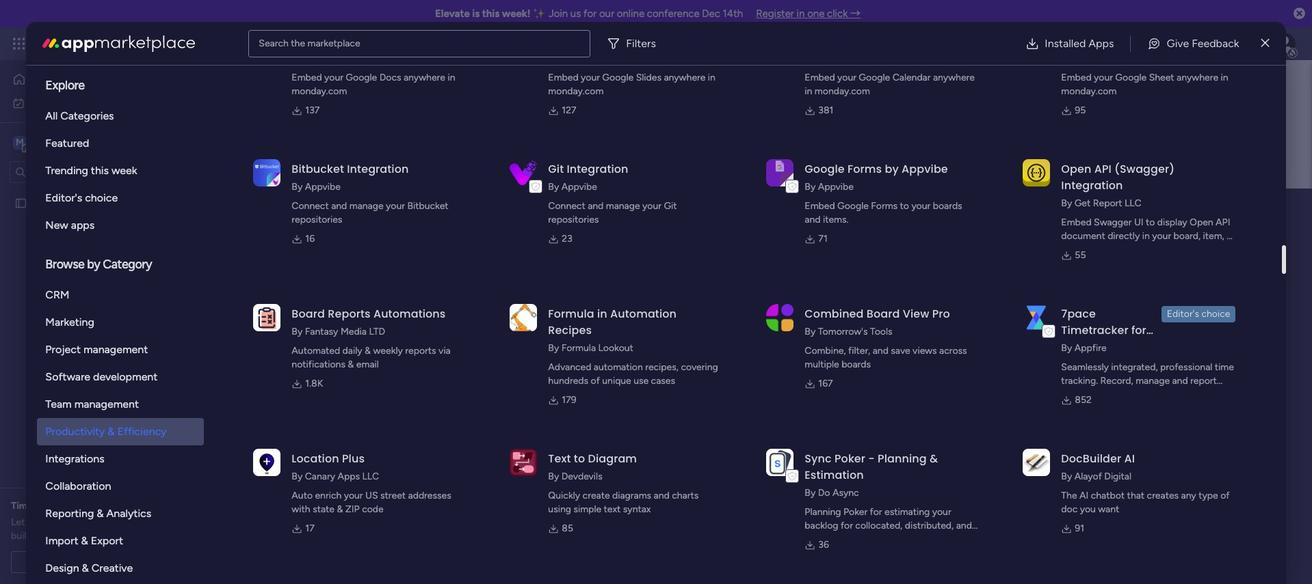 Task type: locate. For each thing, give the bounding box(es) containing it.
repositories inside connect and manage your git repositories
[[548, 214, 599, 226]]

0 horizontal spatial apps
[[338, 471, 360, 483]]

connect up 16
[[292, 200, 329, 212]]

1 vertical spatial of
[[1221, 491, 1230, 502]]

for up integrated,
[[1132, 323, 1147, 339]]

llc up ui
[[1125, 198, 1142, 209]]

sync
[[805, 452, 832, 467]]

for inside 7pace timetracker for monday.com
[[1132, 323, 1147, 339]]

1 vertical spatial api
[[1216, 217, 1230, 229]]

for left an
[[35, 501, 48, 512]]

open up item,
[[1190, 217, 1213, 229]]

1 horizontal spatial boards
[[933, 200, 962, 212]]

1 horizontal spatial this
[[456, 309, 472, 320]]

embed inside the embed your google calendar anywhere in monday.com
[[805, 72, 835, 83]]

1 vertical spatial choice
[[1202, 309, 1230, 320]]

our up so
[[27, 517, 41, 529]]

board up fantasy
[[292, 307, 325, 322]]

appvibe up the add at the top of page
[[305, 181, 341, 193]]

1 vertical spatial forms
[[871, 200, 898, 212]]

docbuilder
[[1061, 452, 1122, 467]]

embed inside 'embed your google sheet anywhere in monday.com'
[[1061, 72, 1092, 83]]

anywhere inside embed your google docs anywhere in monday.com
[[404, 72, 445, 83]]

open inside open api (swagger) integration by get report llc
[[1061, 161, 1092, 177]]

1 vertical spatial this
[[91, 164, 109, 177]]

embed up 137
[[292, 72, 322, 83]]

reports
[[328, 307, 371, 322]]

1 doc from the top
[[1061, 244, 1078, 256]]

0 vertical spatial bitbucket
[[292, 161, 344, 177]]

option
[[0, 191, 174, 194]]

filter,
[[848, 346, 870, 357]]

ai for the
[[1080, 491, 1089, 502]]

1 vertical spatial boards
[[842, 359, 871, 371]]

2 horizontal spatial integration
[[1061, 178, 1123, 194]]

& left what at the left of the page
[[97, 508, 104, 521]]

0 horizontal spatial open
[[1061, 161, 1092, 177]]

canary
[[305, 471, 335, 483]]

apps right notifications icon
[[1089, 37, 1114, 50]]

items.
[[823, 214, 849, 226]]

the down record,
[[1097, 389, 1111, 401]]

anywhere right calendar
[[933, 72, 975, 83]]

our inside time for an expert review let our experts review what you've built so far. free of charge
[[27, 517, 41, 529]]

professional
[[1160, 362, 1213, 374]]

anywhere down search everything icon
[[1177, 72, 1219, 83]]

timetracker
[[1061, 323, 1129, 339]]

in inside embed your google docs anywhere in monday.com
[[448, 72, 455, 83]]

your down inbox image
[[1094, 72, 1113, 83]]

by inside board reports automations by fantasy media ltd
[[292, 326, 303, 338]]

0 vertical spatial planning
[[878, 452, 927, 467]]

embed inside embed google forms to your boards and items.
[[805, 200, 835, 212]]

by inside bitbucket integration by appvibe
[[292, 181, 303, 193]]

invite members image
[[1132, 37, 1146, 51]]

2 horizontal spatial this
[[482, 8, 500, 20]]

git up add button
[[664, 200, 677, 212]]

creates
[[1147, 491, 1179, 502]]

apps
[[1089, 37, 1114, 50], [338, 471, 360, 483]]

embed your google calendar anywhere in monday.com
[[805, 72, 975, 97]]

a inside "button"
[[87, 557, 92, 569]]

1 horizontal spatial connect
[[548, 200, 585, 212]]

0 vertical spatial boards
[[933, 200, 962, 212]]

0 horizontal spatial to
[[574, 452, 585, 467]]

anywhere right docs
[[404, 72, 445, 83]]

embed up items.
[[805, 200, 835, 212]]

embed up 381
[[805, 72, 835, 83]]

google inside embed your google docs anywhere in monday.com
[[346, 72, 377, 83]]

your inside embed your google slides anywhere in monday.com
[[581, 72, 600, 83]]

integration for bitbucket integration
[[347, 161, 409, 177]]

open up get
[[1061, 161, 1092, 177]]

1 vertical spatial doc
[[1061, 504, 1078, 516]]

for inside time for an expert review let our experts review what you've built so far. free of charge
[[35, 501, 48, 512]]

embed for embed your google docs anywhere in monday.com
[[292, 72, 322, 83]]

tomorrow's
[[818, 326, 868, 338]]

forms down google forms by appvibe by appvibe
[[871, 200, 898, 212]]

monday.com for 381
[[815, 86, 870, 97]]

anywhere inside 'embed your google sheet anywhere in monday.com'
[[1177, 72, 1219, 83]]

manage inside "seamlessly integrated, professional time tracking. record, manage and report without the extra work."
[[1136, 376, 1170, 387]]

0 horizontal spatial planning
[[805, 507, 841, 519]]

and right distributed,
[[956, 521, 972, 532]]

0 horizontal spatial our
[[27, 517, 41, 529]]

report
[[1190, 376, 1217, 387]]

google up items.
[[837, 200, 869, 212]]

manage inside connect and manage your bitbucket repositories
[[349, 200, 384, 212]]

the right search
[[291, 37, 305, 49]]

and left charts
[[654, 491, 670, 502]]

integration inside git integration by appvibe
[[567, 161, 628, 177]]

1 vertical spatial to
[[1146, 217, 1155, 229]]

integration inside bitbucket integration by appvibe
[[347, 161, 409, 177]]

1 vertical spatial llc
[[362, 471, 379, 483]]

1 horizontal spatial work
[[111, 36, 135, 51]]

your up distributed,
[[932, 507, 951, 519]]

git inside connect and manage your git repositories
[[664, 200, 677, 212]]

to for appvibe
[[900, 200, 909, 212]]

your down marketplace
[[324, 72, 343, 83]]

1 horizontal spatial bitbucket
[[407, 200, 449, 212]]

connect up 23
[[548, 200, 585, 212]]

poker inside sync poker - planning & estimation by do async
[[835, 452, 866, 467]]

google inside embed google forms to your boards and items.
[[837, 200, 869, 212]]

0 horizontal spatial main workspace
[[31, 136, 112, 149]]

1 horizontal spatial llc
[[1125, 198, 1142, 209]]

0 horizontal spatial the
[[291, 37, 305, 49]]

1 vertical spatial our
[[27, 517, 41, 529]]

0 horizontal spatial git
[[548, 161, 564, 177]]

work for my
[[46, 97, 66, 108]]

our left online
[[599, 8, 614, 20]]

and inside embed google forms to your boards and items.
[[805, 214, 821, 226]]

boards inside embed google forms to your boards and items.
[[933, 200, 962, 212]]

api inside embed swagger ui to display open api document directly in your board, item, or doc as a widget.
[[1216, 217, 1230, 229]]

2 vertical spatial to
[[574, 452, 585, 467]]

& right free
[[81, 535, 88, 548]]

0 vertical spatial main
[[31, 136, 55, 149]]

in inside embed swagger ui to display open api document directly in your board, item, or doc as a widget.
[[1142, 231, 1150, 242]]

see
[[239, 38, 256, 49]]

0 horizontal spatial editor's
[[45, 192, 82, 205]]

3 anywhere from the left
[[933, 72, 975, 83]]

repositories for bitbucket
[[292, 214, 342, 226]]

repositories up 16
[[292, 214, 342, 226]]

test inside list box
[[32, 197, 50, 209]]

1 horizontal spatial git
[[664, 200, 677, 212]]

featured
[[45, 137, 89, 150]]

google for calendar
[[859, 72, 890, 83]]

and down git integration by appvibe on the top
[[588, 200, 604, 212]]

by inside google forms by appvibe by appvibe
[[885, 161, 899, 177]]

brad klo image
[[1274, 33, 1296, 55]]

editor's choice up apps
[[45, 192, 118, 205]]

boards and dashboards you visited recently in this workspace
[[258, 309, 521, 320]]

this right is
[[482, 8, 500, 20]]

1 horizontal spatial editor's choice
[[1167, 309, 1230, 320]]

1 horizontal spatial by
[[885, 161, 899, 177]]

your inside connect and manage your git repositories
[[642, 200, 662, 212]]

0 horizontal spatial by
[[87, 257, 100, 272]]

1 horizontal spatial planning
[[878, 452, 927, 467]]

google forms by appvibe by appvibe
[[805, 161, 948, 193]]

1 horizontal spatial of
[[591, 376, 600, 387]]

0 vertical spatial by
[[885, 161, 899, 177]]

0 horizontal spatial ai
[[1080, 491, 1089, 502]]

2 vertical spatial of
[[82, 531, 91, 543]]

71
[[819, 233, 828, 245]]

and up the add at the top of page
[[331, 200, 347, 212]]

doc inside the ai chatbot that creates any type of doc you want
[[1061, 504, 1078, 516]]

appvibe up connect and manage your git repositories
[[562, 181, 597, 193]]

editor's down search in workspace field
[[45, 192, 82, 205]]

0 vertical spatial of
[[591, 376, 600, 387]]

embed inside embed swagger ui to display open api document directly in your board, item, or doc as a widget.
[[1061, 217, 1092, 229]]

planning right -
[[878, 452, 927, 467]]

installed
[[1045, 37, 1086, 50]]

by inside open api (swagger) integration by get report llc
[[1061, 198, 1072, 209]]

you
[[360, 309, 376, 320], [1080, 504, 1096, 516]]

collaboration
[[45, 480, 111, 493]]

is
[[472, 8, 480, 20]]

1 vertical spatial management
[[83, 343, 148, 356]]

and inside connect and manage your git repositories
[[588, 200, 604, 212]]

review up import & export at left
[[78, 517, 106, 529]]

project management
[[45, 343, 148, 356]]

work up all
[[46, 97, 66, 108]]

marketing
[[45, 316, 94, 329]]

forms up embed google forms to your boards and items.
[[848, 161, 882, 177]]

& inside sync poker - planning & estimation by do async
[[930, 452, 938, 467]]

filters button
[[602, 30, 667, 57]]

1 vertical spatial editor's
[[1167, 309, 1199, 320]]

all categories
[[45, 109, 114, 122]]

board up tools
[[867, 307, 900, 322]]

time
[[11, 501, 33, 512]]

connect inside connect and manage your bitbucket repositories
[[292, 200, 329, 212]]

0 vertical spatial doc
[[1061, 244, 1078, 256]]

by
[[885, 161, 899, 177], [87, 257, 100, 272]]

of right type
[[1221, 491, 1230, 502]]

email
[[356, 359, 379, 371]]

api up report
[[1094, 161, 1112, 177]]

and right boards
[[290, 309, 306, 320]]

boards
[[258, 309, 288, 320]]

0 horizontal spatial api
[[1094, 161, 1112, 177]]

1 connect from the left
[[292, 200, 329, 212]]

1 vertical spatial main workspace
[[341, 194, 517, 224]]

connect inside connect and manage your git repositories
[[548, 200, 585, 212]]

embed inside embed your google slides anywhere in monday.com
[[548, 72, 579, 83]]

→
[[850, 8, 861, 20]]

2 connect from the left
[[548, 200, 585, 212]]

manage
[[349, 200, 384, 212], [606, 200, 640, 212], [1136, 376, 1170, 387]]

appvibe for git integration
[[562, 181, 597, 193]]

reports
[[405, 346, 436, 357]]

your up add button
[[642, 200, 662, 212]]

open api (swagger) integration by get report llc
[[1061, 161, 1175, 209]]

of inside "advanced automation recipes, covering hundreds of unique use cases"
[[591, 376, 600, 387]]

anywhere inside the embed your google calendar anywhere in monday.com
[[933, 72, 975, 83]]

test up notifications
[[281, 340, 299, 352]]

0 vertical spatial you
[[360, 309, 376, 320]]

editor's choice up professional
[[1167, 309, 1230, 320]]

0 horizontal spatial manage
[[349, 200, 384, 212]]

integrations
[[45, 453, 104, 466]]

0 horizontal spatial connect
[[292, 200, 329, 212]]

anywhere right slides
[[664, 72, 706, 83]]

schedule a meeting button
[[11, 552, 164, 574]]

appvibe for bitbucket integration
[[305, 181, 341, 193]]

installed apps button
[[1015, 30, 1125, 57]]

llc up us
[[362, 471, 379, 483]]

and down professional
[[1172, 376, 1188, 387]]

your down display
[[1152, 231, 1171, 242]]

to down google forms by appvibe by appvibe
[[900, 200, 909, 212]]

0 vertical spatial ai
[[1124, 452, 1135, 467]]

a down import & export at left
[[87, 557, 92, 569]]

apps down plus
[[338, 471, 360, 483]]

your inside the embed your google calendar anywhere in monday.com
[[837, 72, 857, 83]]

record,
[[1100, 376, 1133, 387]]

help image
[[1226, 37, 1240, 51]]

and inside planning poker for estimating your backlog for collocated, distributed, and remote teams.
[[956, 521, 972, 532]]

and down tools
[[873, 346, 889, 357]]

Main workspace field
[[338, 194, 1257, 224]]

board inside combined board view pro by tomorrow's tools
[[867, 307, 900, 322]]

0 vertical spatial management
[[138, 36, 213, 51]]

of left unique
[[591, 376, 600, 387]]

google for docs
[[346, 72, 377, 83]]

2 horizontal spatial to
[[1146, 217, 1155, 229]]

google inside 'embed your google sheet anywhere in monday.com'
[[1115, 72, 1147, 83]]

crm
[[45, 289, 69, 302]]

0 horizontal spatial this
[[91, 164, 109, 177]]

app logo image
[[253, 159, 281, 187], [510, 159, 537, 187], [767, 159, 794, 187], [1023, 159, 1050, 187], [253, 304, 281, 332], [510, 304, 537, 332], [767, 304, 794, 332], [1023, 304, 1050, 332], [253, 449, 281, 477], [510, 449, 537, 477], [767, 449, 794, 477], [1023, 449, 1050, 477]]

apps image
[[1162, 37, 1176, 51]]

monday.com for 137
[[292, 86, 347, 97]]

this left week
[[91, 164, 109, 177]]

& up the estimating
[[930, 452, 938, 467]]

monday.com up 137
[[292, 86, 347, 97]]

appvibe inside git integration by appvibe
[[562, 181, 597, 193]]

ai right the the
[[1080, 491, 1089, 502]]

join
[[549, 8, 568, 20]]

2 repositories from the left
[[548, 214, 599, 226]]

m
[[16, 136, 24, 148]]

board
[[292, 307, 325, 322], [867, 307, 900, 322]]

0 vertical spatial work
[[111, 36, 135, 51]]

connect
[[292, 200, 329, 212], [548, 200, 585, 212]]

anywhere for calendar
[[933, 72, 975, 83]]

2 anywhere from the left
[[664, 72, 706, 83]]

poker for estimation
[[835, 452, 866, 467]]

1 horizontal spatial test
[[281, 340, 299, 352]]

estimation
[[805, 468, 864, 484]]

Search in workspace field
[[29, 164, 114, 180]]

✨
[[533, 8, 546, 20]]

planning inside planning poker for estimating your backlog for collocated, distributed, and remote teams.
[[805, 507, 841, 519]]

1 board from the left
[[292, 307, 325, 322]]

by up embed google forms to your boards and items.
[[885, 161, 899, 177]]

0 horizontal spatial bitbucket
[[292, 161, 344, 177]]

google up main workspace field
[[805, 161, 845, 177]]

0 vertical spatial test
[[32, 197, 50, 209]]

forms inside google forms by appvibe by appvibe
[[848, 161, 882, 177]]

addresses
[[408, 491, 451, 502]]

review up what at the left of the page
[[94, 501, 124, 512]]

workspace selection element
[[13, 134, 114, 152]]

management for project management
[[83, 343, 148, 356]]

1 horizontal spatial api
[[1216, 217, 1230, 229]]

manage up work.
[[1136, 376, 1170, 387]]

want
[[1098, 504, 1120, 516]]

0 vertical spatial main workspace
[[31, 136, 112, 149]]

google left calendar
[[859, 72, 890, 83]]

0 vertical spatial git
[[548, 161, 564, 177]]

anywhere inside embed your google slides anywhere in monday.com
[[664, 72, 706, 83]]

your left slides
[[581, 72, 600, 83]]

installed apps
[[1045, 37, 1114, 50]]

in inside formula in automation recipes by formula lookout
[[597, 307, 607, 322]]

appvibe up embed google forms to your boards and items.
[[902, 161, 948, 177]]

media
[[341, 326, 367, 338]]

0 vertical spatial to
[[900, 200, 909, 212]]

to inside embed google forms to your boards and items.
[[900, 200, 909, 212]]

1 horizontal spatial integration
[[567, 161, 628, 177]]

your up the zip
[[344, 491, 363, 502]]

monday.com up the 95
[[1061, 86, 1117, 97]]

browse by category
[[45, 257, 152, 272]]

by inside google forms by appvibe by appvibe
[[805, 181, 816, 193]]

anywhere for sheet
[[1177, 72, 1219, 83]]

ai up digital
[[1124, 452, 1135, 467]]

of inside time for an expert review let our experts review what you've built so far. free of charge
[[82, 531, 91, 543]]

directly
[[1108, 231, 1140, 242]]

1 horizontal spatial to
[[900, 200, 909, 212]]

work right 'monday'
[[111, 36, 135, 51]]

monday.com down timetracker
[[1061, 339, 1136, 355]]

0 vertical spatial this
[[482, 8, 500, 20]]

your down bitbucket integration by appvibe on the left top of page
[[386, 200, 405, 212]]

1 horizontal spatial open
[[1190, 217, 1213, 229]]

monday.com up 381
[[815, 86, 870, 97]]

you've
[[132, 517, 160, 529]]

via
[[439, 346, 451, 357]]

your down google forms by appvibe by appvibe
[[912, 200, 931, 212]]

1 horizontal spatial board
[[867, 307, 900, 322]]

0 horizontal spatial board
[[292, 307, 325, 322]]

google inside embed your google slides anywhere in monday.com
[[602, 72, 634, 83]]

get
[[1075, 198, 1091, 209]]

0 horizontal spatial work
[[46, 97, 66, 108]]

0 vertical spatial our
[[599, 8, 614, 20]]

api up or at the right top of the page
[[1216, 217, 1230, 229]]

let
[[11, 517, 25, 529]]

1 horizontal spatial repositories
[[548, 214, 599, 226]]

docbuilder ai by alayof digital
[[1061, 452, 1135, 483]]

open
[[1061, 161, 1092, 177], [1190, 217, 1213, 229]]

4 anywhere from the left
[[1177, 72, 1219, 83]]

0 horizontal spatial of
[[82, 531, 91, 543]]

monday.com inside 'embed your google sheet anywhere in monday.com'
[[1061, 86, 1117, 97]]

planning up "backlog" on the right of page
[[805, 507, 841, 519]]

17
[[305, 523, 314, 535]]

workspace image
[[13, 135, 27, 150]]

google inside google forms by appvibe by appvibe
[[805, 161, 845, 177]]

to right ui
[[1146, 217, 1155, 229]]

1 vertical spatial test
[[281, 340, 299, 352]]

management
[[138, 36, 213, 51], [83, 343, 148, 356], [74, 398, 139, 411]]

monday.com inside the embed your google calendar anywhere in monday.com
[[815, 86, 870, 97]]

your down →
[[837, 72, 857, 83]]

one
[[807, 8, 825, 20]]

planning inside sync poker - planning & estimation by do async
[[878, 452, 927, 467]]

using
[[548, 504, 571, 516]]

your inside embed google forms to your boards and items.
[[912, 200, 931, 212]]

boards inside combine, filter, and save views across multiple boards
[[842, 359, 871, 371]]

your inside the auto enrich your us street addresses with state & zip code
[[344, 491, 363, 502]]

0 vertical spatial a
[[1092, 244, 1097, 256]]

to inside embed swagger ui to display open api document directly in your board, item, or doc as a widget.
[[1146, 217, 1155, 229]]

0 vertical spatial open
[[1061, 161, 1092, 177]]

google inside the embed your google calendar anywhere in monday.com
[[859, 72, 890, 83]]

marketplace
[[308, 37, 360, 49]]

1 vertical spatial work
[[46, 97, 66, 108]]

0 vertical spatial workspace
[[58, 136, 112, 149]]

1 vertical spatial planning
[[805, 507, 841, 519]]

recipes
[[548, 323, 592, 339]]

git down 127 on the left top of page
[[548, 161, 564, 177]]

ai inside the ai chatbot that creates any type of doc you want
[[1080, 491, 1089, 502]]

public board image
[[14, 197, 27, 210]]

workspace inside workspace selection element
[[58, 136, 112, 149]]

far.
[[45, 531, 58, 543]]

repositories up 23
[[548, 214, 599, 226]]

embed inside embed your google docs anywhere in monday.com
[[292, 72, 322, 83]]

text
[[604, 504, 621, 516]]

ai for docbuilder
[[1124, 452, 1135, 467]]

you inside the ai chatbot that creates any type of doc you want
[[1080, 504, 1096, 516]]

1 anywhere from the left
[[404, 72, 445, 83]]

poker left -
[[835, 452, 866, 467]]

by right browse
[[87, 257, 100, 272]]

integration up connect and manage your git repositories
[[567, 161, 628, 177]]

embed for embed your google sheet anywhere in monday.com
[[1061, 72, 1092, 83]]

formula
[[548, 307, 594, 322], [562, 343, 596, 354]]

7pace
[[1061, 307, 1096, 322]]

0 vertical spatial editor's choice
[[45, 192, 118, 205]]

embed swagger ui to display open api document directly in your board, item, or doc as a widget.
[[1061, 217, 1236, 256]]

and inside combine, filter, and save views across multiple boards
[[873, 346, 889, 357]]

a right as
[[1092, 244, 1097, 256]]

your inside planning poker for estimating your backlog for collocated, distributed, and remote teams.
[[932, 507, 951, 519]]

manage inside connect and manage your git repositories
[[606, 200, 640, 212]]

open inside embed swagger ui to display open api document directly in your board, item, or doc as a widget.
[[1190, 217, 1213, 229]]

embed for embed your google calendar anywhere in monday.com
[[805, 72, 835, 83]]

meeting
[[94, 557, 130, 569]]

manage up add button
[[606, 200, 640, 212]]

monday.com up 127 on the left top of page
[[548, 86, 604, 97]]

embed
[[292, 72, 322, 83], [548, 72, 579, 83], [805, 72, 835, 83], [1061, 72, 1092, 83], [805, 200, 835, 212], [1061, 217, 1092, 229]]

1 vertical spatial a
[[87, 557, 92, 569]]

poker inside planning poker for estimating your backlog for collocated, distributed, and remote teams.
[[844, 507, 868, 519]]

to for integration
[[1146, 217, 1155, 229]]

0 vertical spatial apps
[[1089, 37, 1114, 50]]

repositories inside connect and manage your bitbucket repositories
[[292, 214, 342, 226]]

sheet
[[1149, 72, 1174, 83]]

connect for git
[[548, 200, 585, 212]]

ui
[[1134, 217, 1144, 229]]

select product image
[[12, 37, 26, 51]]

team management
[[45, 398, 139, 411]]

give
[[1167, 37, 1189, 50]]

connect for bitbucket
[[292, 200, 329, 212]]

dapulse x slim image
[[1261, 35, 1270, 52]]

work inside "button"
[[46, 97, 66, 108]]

1 repositories from the left
[[292, 214, 342, 226]]

of right free
[[82, 531, 91, 543]]

2 board from the left
[[867, 307, 900, 322]]

0 vertical spatial api
[[1094, 161, 1112, 177]]

apps inside location plus by canary apps llc
[[338, 471, 360, 483]]

1 vertical spatial the
[[1097, 389, 1111, 401]]

integration up connect and manage your bitbucket repositories
[[347, 161, 409, 177]]

categories
[[60, 109, 114, 122]]

and up 71
[[805, 214, 821, 226]]

1 horizontal spatial our
[[599, 8, 614, 20]]

doc left as
[[1061, 244, 1078, 256]]

1 horizontal spatial ai
[[1124, 452, 1135, 467]]

0 horizontal spatial main
[[31, 136, 55, 149]]

by appfire
[[1061, 343, 1107, 354]]

1 vertical spatial workspace
[[400, 194, 517, 224]]

& right design
[[82, 562, 89, 575]]

ai inside docbuilder ai by alayof digital
[[1124, 452, 1135, 467]]

2 doc from the top
[[1061, 504, 1078, 516]]

editor's up professional
[[1167, 309, 1199, 320]]

1 horizontal spatial a
[[1092, 244, 1097, 256]]



Task type: describe. For each thing, give the bounding box(es) containing it.
swagger
[[1094, 217, 1132, 229]]

elevate is this week! ✨ join us for our online conference dec 14th
[[435, 8, 743, 20]]

the ai chatbot that creates any type of doc you want
[[1061, 491, 1230, 516]]

2 vertical spatial workspace
[[474, 309, 521, 320]]

by inside docbuilder ai by alayof digital
[[1061, 471, 1072, 483]]

backlog
[[805, 521, 838, 532]]

1 horizontal spatial choice
[[1202, 309, 1230, 320]]

docs
[[379, 72, 401, 83]]

work for monday
[[111, 36, 135, 51]]

integration inside open api (swagger) integration by get report llc
[[1061, 178, 1123, 194]]

for up 'collocated,'
[[870, 507, 882, 519]]

hundreds
[[548, 376, 588, 387]]

monday.com inside 7pace timetracker for monday.com
[[1061, 339, 1136, 355]]

monday.com for 95
[[1061, 86, 1117, 97]]

manage for git integration
[[606, 200, 640, 212]]

do
[[818, 488, 830, 499]]

embed for embed google forms to your boards and items.
[[805, 200, 835, 212]]

inbox image
[[1102, 37, 1116, 51]]

by inside combined board view pro by tomorrow's tools
[[805, 326, 816, 338]]

and inside quickly create diagrams and charts using simple text syntax
[[654, 491, 670, 502]]

recently
[[409, 309, 444, 320]]

distributed,
[[905, 521, 954, 532]]

search
[[259, 37, 289, 49]]

in inside embed your google slides anywhere in monday.com
[[708, 72, 716, 83]]

1 horizontal spatial editor's
[[1167, 309, 1199, 320]]

127
[[562, 105, 576, 116]]

or
[[1227, 231, 1236, 242]]

appvibe up items.
[[818, 181, 854, 193]]

creative
[[92, 562, 133, 575]]

167
[[819, 378, 833, 390]]

design
[[45, 562, 79, 575]]

& up email
[[365, 346, 371, 357]]

2 vertical spatial this
[[456, 309, 472, 320]]

your inside embed swagger ui to display open api document directly in your board, item, or doc as a widget.
[[1152, 231, 1171, 242]]

home button
[[8, 68, 147, 90]]

repositories for git
[[548, 214, 599, 226]]

seamlessly
[[1061, 362, 1109, 374]]

built
[[11, 531, 30, 543]]

your inside connect and manage your bitbucket repositories
[[386, 200, 405, 212]]

& inside the auto enrich your us street addresses with state & zip code
[[337, 504, 343, 516]]

combined
[[805, 307, 864, 322]]

0 vertical spatial the
[[291, 37, 305, 49]]

0 horizontal spatial editor's choice
[[45, 192, 118, 205]]

1 vertical spatial review
[[78, 517, 106, 529]]

for up teams.
[[841, 521, 853, 532]]

enrich
[[315, 491, 342, 502]]

visited
[[378, 309, 407, 320]]

by inside location plus by canary apps llc
[[292, 471, 303, 483]]

by inside text to diagram by devdevils
[[548, 471, 559, 483]]

my work button
[[8, 92, 147, 114]]

monday
[[61, 36, 108, 51]]

a inside embed swagger ui to display open api document directly in your board, item, or doc as a widget.
[[1092, 244, 1097, 256]]

embed google forms to your boards and items.
[[805, 200, 962, 226]]

embed for embed your google slides anywhere in monday.com
[[548, 72, 579, 83]]

your inside 'embed your google sheet anywhere in monday.com'
[[1094, 72, 1113, 83]]

in inside the embed your google calendar anywhere in monday.com
[[805, 86, 812, 97]]

in inside 'embed your google sheet anywhere in monday.com'
[[1221, 72, 1229, 83]]

unique
[[602, 376, 631, 387]]

0 horizontal spatial you
[[360, 309, 376, 320]]

by inside git integration by appvibe
[[548, 181, 559, 193]]

for right us
[[584, 8, 597, 20]]

and inside "seamlessly integrated, professional time tracking. record, manage and report without the extra work."
[[1172, 376, 1188, 387]]

main workspace inside workspace selection element
[[31, 136, 112, 149]]

git inside git integration by appvibe
[[548, 161, 564, 177]]

your inside embed your google docs anywhere in monday.com
[[324, 72, 343, 83]]

cases
[[651, 376, 675, 387]]

git integration by appvibe
[[548, 161, 628, 193]]

conference
[[647, 8, 700, 20]]

bitbucket integration by appvibe
[[292, 161, 409, 193]]

381
[[819, 105, 834, 116]]

anywhere for docs
[[404, 72, 445, 83]]

create
[[583, 491, 610, 502]]

integration for git integration
[[567, 161, 628, 177]]

1 horizontal spatial main
[[341, 194, 394, 224]]

manage for bitbucket integration
[[349, 200, 384, 212]]

0 vertical spatial formula
[[548, 307, 594, 322]]

type
[[1199, 491, 1218, 502]]

diagram
[[588, 452, 637, 467]]

the inside "seamlessly integrated, professional time tracking. record, manage and report without the extra work."
[[1097, 389, 1111, 401]]

& left 'efficiency'
[[108, 426, 115, 439]]

recipes,
[[645, 362, 679, 374]]

code
[[362, 504, 384, 516]]

calendar
[[893, 72, 931, 83]]

import & export
[[45, 535, 123, 548]]

doc inside embed swagger ui to display open api document directly in your board, item, or doc as a widget.
[[1061, 244, 1078, 256]]

apps marketplace image
[[43, 35, 195, 52]]

new
[[45, 219, 68, 232]]

embed for embed swagger ui to display open api document directly in your board, item, or doc as a widget.
[[1061, 217, 1092, 229]]

monday work management
[[61, 36, 213, 51]]

export
[[91, 535, 123, 548]]

dashboards
[[308, 309, 358, 320]]

to inside text to diagram by devdevils
[[574, 452, 585, 467]]

connect and manage your git repositories
[[548, 200, 677, 226]]

google for sheet
[[1115, 72, 1147, 83]]

productivity
[[45, 426, 105, 439]]

integrated,
[[1111, 362, 1158, 374]]

bitbucket inside bitbucket integration by appvibe
[[292, 161, 344, 177]]

by inside formula in automation recipes by formula lookout
[[548, 343, 559, 354]]

monday.com for 127
[[548, 86, 604, 97]]

add button
[[337, 224, 885, 242]]

team
[[45, 398, 72, 411]]

management for team management
[[74, 398, 139, 411]]

browse
[[45, 257, 84, 272]]

of inside the ai chatbot that creates any type of doc you want
[[1221, 491, 1230, 502]]

new apps
[[45, 219, 95, 232]]

1 horizontal spatial main workspace
[[341, 194, 517, 224]]

0 vertical spatial review
[[94, 501, 124, 512]]

auto enrich your us street addresses with state & zip code
[[292, 491, 451, 516]]

search the marketplace
[[259, 37, 360, 49]]

automations
[[373, 307, 446, 322]]

anywhere for slides
[[664, 72, 706, 83]]

document
[[1061, 231, 1105, 242]]

an
[[50, 501, 61, 512]]

covering
[[681, 362, 718, 374]]

and inside connect and manage your bitbucket repositories
[[331, 200, 347, 212]]

week
[[111, 164, 137, 177]]

connect and manage your bitbucket repositories
[[292, 200, 449, 226]]

apps inside button
[[1089, 37, 1114, 50]]

test link
[[238, 327, 915, 366]]

automated daily & weekly reports via notifications & email
[[292, 346, 451, 371]]

the
[[1061, 491, 1077, 502]]

use
[[634, 376, 649, 387]]

formula in automation recipes by formula lookout
[[548, 307, 677, 354]]

llc inside open api (swagger) integration by get report llc
[[1125, 198, 1142, 209]]

embed your google slides anywhere in monday.com
[[548, 72, 716, 97]]

notifications image
[[1072, 37, 1086, 51]]

add to favorites image
[[884, 339, 897, 353]]

& down daily
[[348, 359, 354, 371]]

views
[[913, 346, 937, 357]]

chatbot
[[1091, 491, 1125, 502]]

1 vertical spatial formula
[[562, 343, 596, 354]]

api inside open api (swagger) integration by get report llc
[[1094, 161, 1112, 177]]

google for slides
[[602, 72, 634, 83]]

that
[[1127, 491, 1145, 502]]

time for an expert review let our experts review what you've built so far. free of charge
[[11, 501, 160, 543]]

test list box
[[0, 189, 174, 400]]

give feedback
[[1167, 37, 1239, 50]]

trending this week
[[45, 164, 137, 177]]

1 vertical spatial by
[[87, 257, 100, 272]]

text
[[548, 452, 571, 467]]

reporting
[[45, 508, 94, 521]]

home
[[31, 73, 58, 85]]

see plans button
[[221, 34, 287, 54]]

forms inside embed google forms to your boards and items.
[[871, 200, 898, 212]]

pro
[[932, 307, 950, 322]]

search everything image
[[1196, 37, 1210, 51]]

llc inside location plus by canary apps llc
[[362, 471, 379, 483]]

board reports automations by fantasy media ltd
[[292, 307, 446, 338]]

us
[[570, 8, 581, 20]]

teams.
[[838, 534, 866, 546]]

text to diagram by devdevils
[[548, 452, 637, 483]]

project
[[45, 343, 81, 356]]

main inside workspace selection element
[[31, 136, 55, 149]]

by inside sync poker - planning & estimation by do async
[[805, 488, 816, 499]]

board inside board reports automations by fantasy media ltd
[[292, 307, 325, 322]]

bitbucket inside connect and manage your bitbucket repositories
[[407, 200, 449, 212]]

-
[[868, 452, 875, 467]]

0 horizontal spatial choice
[[85, 192, 118, 205]]

16
[[305, 233, 315, 245]]

development
[[93, 371, 158, 384]]

0 vertical spatial editor's
[[45, 192, 82, 205]]

as
[[1080, 244, 1089, 256]]

poker for backlog
[[844, 507, 868, 519]]

55
[[1075, 250, 1086, 261]]

charge
[[93, 531, 123, 543]]

dec
[[702, 8, 720, 20]]

appvibe for google forms by appvibe
[[902, 161, 948, 177]]



Task type: vqa. For each thing, say whether or not it's contained in the screenshot.


